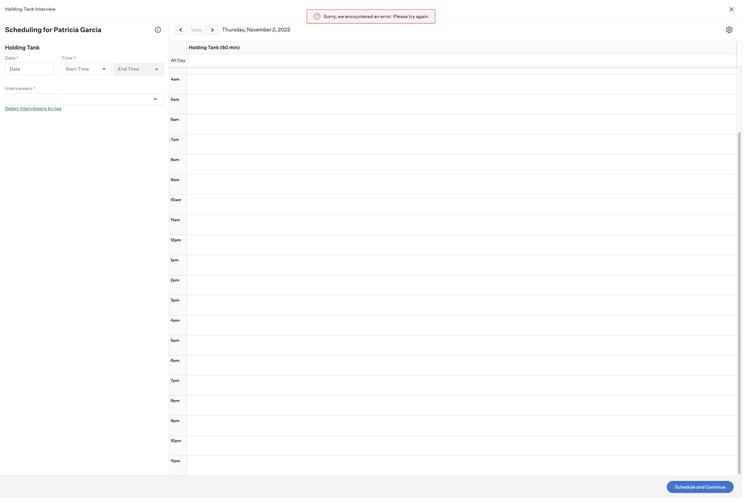 Task type: vqa. For each thing, say whether or not it's contained in the screenshot.
& in the left top of the page
no



Task type: describe. For each thing, give the bounding box(es) containing it.
2pm
[[171, 277, 180, 282]]

holding tank (60 min)
[[189, 45, 240, 50]]

8am
[[171, 157, 179, 162]]

patricia
[[54, 25, 79, 34]]

select
[[5, 105, 19, 111]]

5pm
[[171, 338, 180, 343]]

start time
[[66, 66, 89, 72]]

garcia
[[80, 25, 102, 34]]

tank for holding tank interview
[[23, 6, 34, 12]]

select interviewers by tag
[[5, 105, 62, 111]]

holding tank interview
[[5, 6, 56, 12]]

today
[[191, 27, 202, 32]]

day
[[178, 58, 186, 63]]

1 vertical spatial date
[[10, 66, 20, 72]]

8pm
[[171, 398, 180, 403]]

please
[[394, 13, 408, 19]]

sorry, we encountered an error. please try again.
[[324, 13, 430, 19]]

0 horizontal spatial time
[[61, 55, 73, 60]]

sorry,
[[324, 13, 337, 19]]

3pm
[[171, 298, 180, 303]]

interview
[[35, 6, 56, 12]]

we
[[338, 13, 344, 19]]

9pm
[[171, 418, 180, 423]]

12pm
[[171, 237, 181, 242]]

10am
[[171, 197, 181, 202]]

schedule
[[676, 484, 696, 490]]

try
[[409, 13, 416, 19]]

tank for holding tank
[[27, 44, 40, 51]]

error.
[[381, 13, 393, 19]]

tank for holding tank (60 min)
[[208, 45, 219, 50]]

7am
[[171, 137, 179, 142]]

4pm
[[171, 318, 180, 323]]

holding down today
[[189, 45, 207, 50]]

close image
[[728, 5, 736, 13]]

an
[[374, 13, 380, 19]]

all day
[[171, 58, 186, 63]]

7pm
[[171, 378, 179, 383]]

for
[[43, 25, 52, 34]]

left single arrow image
[[178, 28, 184, 32]]

thursday,
[[222, 26, 246, 33]]

all
[[171, 58, 177, 63]]

select interviewers by tag link
[[5, 105, 62, 111]]

6am
[[171, 117, 179, 122]]

tag
[[54, 105, 62, 111]]

6pm
[[171, 358, 180, 363]]



Task type: locate. For each thing, give the bounding box(es) containing it.
start
[[66, 66, 77, 72]]

0 vertical spatial time
[[61, 55, 73, 60]]

tank down scheduling
[[27, 44, 40, 51]]

candidate details image
[[155, 26, 161, 33]]

time right start
[[78, 66, 89, 72]]

time
[[61, 55, 73, 60], [78, 66, 89, 72]]

1pm
[[171, 257, 179, 262]]

date up interviewers at the left top of page
[[10, 66, 20, 72]]

5am
[[171, 97, 179, 102]]

again.
[[417, 13, 430, 19]]

tank
[[23, 6, 34, 12], [27, 44, 40, 51], [208, 45, 219, 50]]

settings image
[[727, 26, 733, 33]]

0 vertical spatial date
[[5, 55, 15, 60]]

(60
[[220, 45, 228, 50]]

min)
[[229, 45, 240, 50]]

4am
[[171, 77, 180, 82]]

and
[[697, 484, 705, 490]]

by
[[48, 105, 53, 111]]

today button
[[188, 25, 205, 34]]

thursday, november 2, 2023
[[222, 26, 290, 33]]

right single arrow image
[[210, 28, 215, 32]]

11am
[[171, 217, 180, 222]]

encountered
[[346, 13, 373, 19]]

holding tank
[[5, 44, 40, 51]]

date
[[5, 55, 15, 60], [10, 66, 20, 72]]

tank left interview
[[23, 6, 34, 12]]

holding for holding tank
[[5, 44, 26, 51]]

holding down scheduling
[[5, 44, 26, 51]]

1 vertical spatial time
[[78, 66, 89, 72]]

schedule and continue button
[[667, 481, 734, 493]]

2023
[[278, 26, 290, 33]]

november
[[247, 26, 272, 33]]

schedule and continue
[[676, 484, 726, 490]]

holding for holding tank interview
[[5, 6, 22, 12]]

scheduling for patricia garcia
[[5, 25, 102, 34]]

1 horizontal spatial time
[[78, 66, 89, 72]]

10pm
[[171, 438, 182, 443]]

holding up scheduling
[[5, 6, 22, 12]]

holding
[[5, 6, 22, 12], [5, 44, 26, 51], [189, 45, 207, 50]]

9am
[[171, 177, 179, 182]]

interviewers
[[5, 85, 32, 91]]

scheduling
[[5, 25, 42, 34]]

2,
[[273, 26, 277, 33]]

interviewers
[[20, 105, 47, 111]]

time up start
[[61, 55, 73, 60]]

date down holding tank
[[5, 55, 15, 60]]

11pm
[[171, 458, 180, 463]]

continue
[[706, 484, 726, 490]]

tank left (60
[[208, 45, 219, 50]]



